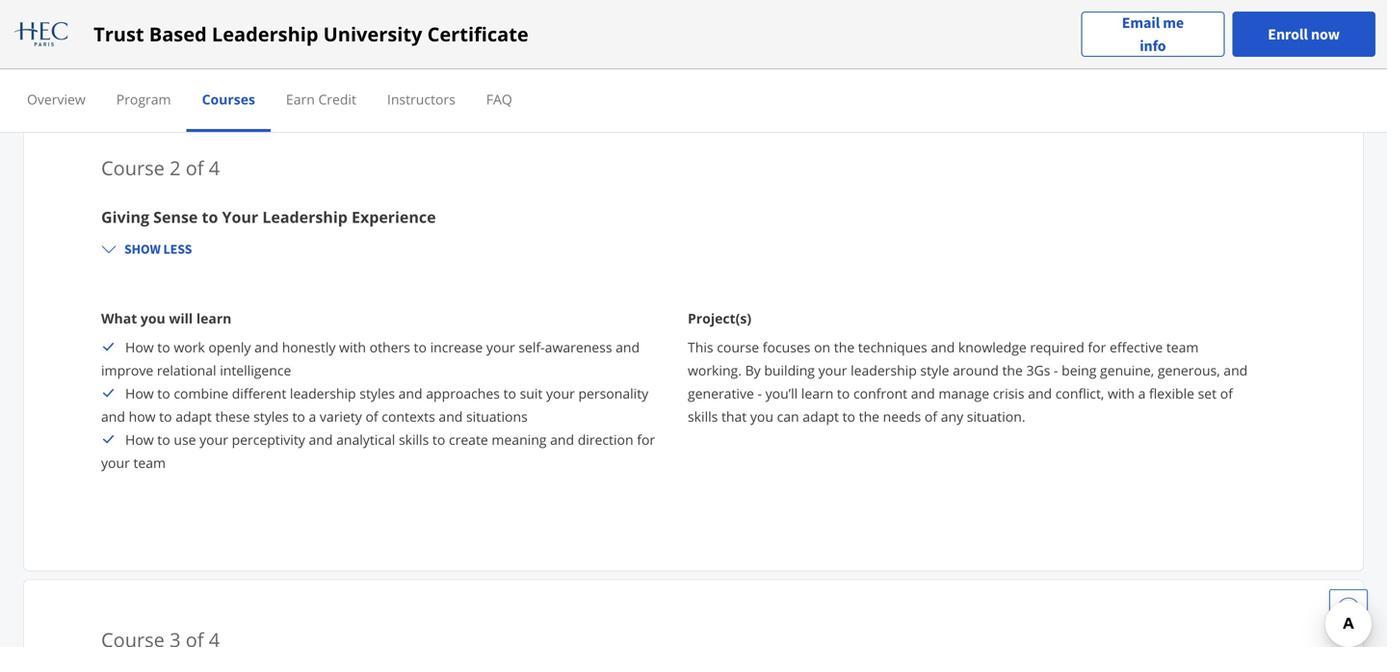 Task type: describe. For each thing, give the bounding box(es) containing it.
by
[[745, 361, 761, 380]]

me
[[1163, 13, 1184, 32]]

to left use
[[157, 431, 170, 449]]

your down how
[[101, 454, 130, 472]]

honestly
[[282, 338, 336, 357]]

instructors link
[[387, 90, 456, 108]]

can
[[777, 408, 799, 426]]

and down 3gs
[[1028, 385, 1052, 403]]

your right use
[[200, 431, 228, 449]]

to up perceptivity on the left bottom of the page
[[292, 408, 305, 426]]

show
[[124, 241, 161, 258]]

credit
[[318, 90, 356, 108]]

courses link
[[202, 90, 255, 108]]

hec paris image
[[12, 19, 70, 50]]

personality
[[579, 385, 649, 403]]

increase
[[430, 338, 483, 357]]

certificate menu element
[[12, 69, 1376, 132]]

3gs
[[1027, 361, 1051, 380]]

style
[[921, 361, 950, 380]]

your
[[222, 207, 258, 228]]

you'll
[[766, 385, 798, 403]]

improve
[[101, 361, 153, 380]]

to right how
[[159, 408, 172, 426]]

analytical
[[336, 431, 395, 449]]

combine
[[174, 385, 228, 403]]

this
[[688, 338, 714, 357]]

work
[[174, 338, 205, 357]]

direction
[[578, 431, 634, 449]]

what you will learn
[[101, 309, 232, 328]]

confront
[[854, 385, 908, 403]]

and down the style
[[911, 385, 935, 403]]

help center image
[[1337, 597, 1360, 621]]

situations
[[466, 408, 528, 426]]

awareness
[[545, 338, 612, 357]]

leadership inside how to combine different leadership styles and approaches to suit your personality and how to adapt these styles to a variety of contexts and situations
[[290, 385, 356, 403]]

0 horizontal spatial -
[[758, 385, 762, 403]]

genuine,
[[1100, 361, 1154, 380]]

0 horizontal spatial the
[[834, 338, 855, 357]]

contexts
[[382, 408, 435, 426]]

and up contexts
[[399, 385, 423, 403]]

adapt inside how to combine different leadership styles and approaches to suit your personality and how to adapt these styles to a variety of contexts and situations
[[176, 408, 212, 426]]

how for your
[[125, 431, 154, 449]]

flexible
[[1149, 385, 1195, 403]]

overview
[[27, 90, 86, 108]]

giving sense to your leadership experience
[[101, 207, 436, 228]]

how
[[129, 408, 156, 426]]

certificate
[[427, 21, 529, 47]]

focuses
[[763, 338, 811, 357]]

situation.
[[967, 408, 1026, 426]]

trust based leadership university certificate
[[94, 21, 529, 47]]

faq link
[[486, 90, 512, 108]]

show less button
[[93, 232, 200, 267]]

your inside 'this course focuses on the techniques and knowledge required for effective team working. by building your leadership style around the 3gs - being genuine, generous, and generative - you'll learn to confront and manage crisis and conflict, with a flexible set of skills that you can adapt to the needs of any situation.'
[[819, 361, 847, 380]]

this course focuses on the techniques and knowledge required for effective team working. by building your leadership style around the 3gs - being genuine, generous, and generative - you'll learn to confront and manage crisis and conflict, with a flexible set of skills that you can adapt to the needs of any situation.
[[688, 338, 1248, 426]]

that
[[722, 408, 747, 426]]

faq
[[486, 90, 512, 108]]

how for improve
[[125, 338, 154, 357]]

and up the style
[[931, 338, 955, 357]]

a inside how to combine different leadership styles and approaches to suit your personality and how to adapt these styles to a variety of contexts and situations
[[309, 408, 316, 426]]

enroll now
[[1268, 25, 1340, 44]]

relational
[[157, 361, 216, 380]]

your inside how to combine different leadership styles and approaches to suit your personality and how to adapt these styles to a variety of contexts and situations
[[546, 385, 575, 403]]

intelligence
[[220, 361, 291, 380]]

different
[[232, 385, 286, 403]]

to left "work"
[[157, 338, 170, 357]]

suit
[[520, 385, 543, 403]]

giving
[[101, 207, 149, 228]]

adapt inside 'this course focuses on the techniques and knowledge required for effective team working. by building your leadership style around the 3gs - being genuine, generous, and generative - you'll learn to confront and manage crisis and conflict, with a flexible set of skills that you can adapt to the needs of any situation.'
[[803, 408, 839, 426]]

will
[[169, 309, 193, 328]]

0 horizontal spatial you
[[141, 309, 165, 328]]

for inside 'this course focuses on the techniques and knowledge required for effective team working. by building your leadership style around the 3gs - being genuine, generous, and generative - you'll learn to confront and manage crisis and conflict, with a flexible set of skills that you can adapt to the needs of any situation.'
[[1088, 338, 1106, 357]]

1 vertical spatial the
[[1003, 361, 1023, 380]]

learn inside 'this course focuses on the techniques and knowledge required for effective team working. by building your leadership style around the 3gs - being genuine, generous, and generative - you'll learn to confront and manage crisis and conflict, with a flexible set of skills that you can adapt to the needs of any situation.'
[[801, 385, 834, 403]]

how to use your perceptivity and analytical skills to create meaning and direction for your team
[[101, 431, 655, 472]]

and down approaches
[[439, 408, 463, 426]]

others
[[370, 338, 410, 357]]

based
[[149, 21, 207, 47]]

and up personality
[[616, 338, 640, 357]]

course
[[717, 338, 759, 357]]

now
[[1311, 25, 1340, 44]]

earn credit
[[286, 90, 356, 108]]

of right set
[[1221, 385, 1233, 403]]

less
[[163, 241, 192, 258]]

how to combine different leadership styles and approaches to suit your personality and how to adapt these styles to a variety of contexts and situations
[[101, 385, 649, 426]]

enroll
[[1268, 25, 1308, 44]]

email
[[1122, 13, 1160, 32]]

earn
[[286, 90, 315, 108]]

building
[[764, 361, 815, 380]]

skills inside 'this course focuses on the techniques and knowledge required for effective team working. by building your leadership style around the 3gs - being genuine, generous, and generative - you'll learn to confront and manage crisis and conflict, with a flexible set of skills that you can adapt to the needs of any situation.'
[[688, 408, 718, 426]]

program link
[[116, 90, 171, 108]]

these
[[215, 408, 250, 426]]

email me info button
[[1082, 11, 1225, 57]]

1 horizontal spatial -
[[1054, 361, 1058, 380]]



Task type: locate. For each thing, give the bounding box(es) containing it.
what
[[101, 309, 137, 328]]

skills down contexts
[[399, 431, 429, 449]]

0 vertical spatial you
[[141, 309, 165, 328]]

and down variety
[[309, 431, 333, 449]]

your inside how to work openly and honestly with others to increase your self-awareness and improve relational intelligence
[[486, 338, 515, 357]]

being
[[1062, 361, 1097, 380]]

you
[[141, 309, 165, 328], [750, 408, 774, 426]]

email me info
[[1122, 13, 1184, 55]]

1 horizontal spatial adapt
[[803, 408, 839, 426]]

course 2 of 4
[[101, 155, 220, 181]]

1 horizontal spatial learn
[[801, 385, 834, 403]]

0 horizontal spatial a
[[309, 408, 316, 426]]

1 vertical spatial how
[[125, 385, 154, 403]]

0 vertical spatial for
[[1088, 338, 1106, 357]]

on
[[814, 338, 831, 357]]

you inside 'this course focuses on the techniques and knowledge required for effective team working. by building your leadership style around the 3gs - being genuine, generous, and generative - you'll learn to confront and manage crisis and conflict, with a flexible set of skills that you can adapt to the needs of any situation.'
[[750, 408, 774, 426]]

experience
[[352, 207, 436, 228]]

1 horizontal spatial you
[[750, 408, 774, 426]]

1 horizontal spatial styles
[[360, 385, 395, 403]]

a down genuine, on the bottom right of the page
[[1138, 385, 1146, 403]]

team down how
[[133, 454, 166, 472]]

skills
[[688, 408, 718, 426], [399, 431, 429, 449]]

create
[[449, 431, 488, 449]]

to left create
[[433, 431, 445, 449]]

how inside how to use your perceptivity and analytical skills to create meaning and direction for your team
[[125, 431, 154, 449]]

sense
[[153, 207, 198, 228]]

you left can
[[750, 408, 774, 426]]

2
[[170, 155, 181, 181]]

2 vertical spatial how
[[125, 431, 154, 449]]

and
[[254, 338, 279, 357], [616, 338, 640, 357], [931, 338, 955, 357], [1224, 361, 1248, 380], [399, 385, 423, 403], [911, 385, 935, 403], [1028, 385, 1052, 403], [101, 408, 125, 426], [439, 408, 463, 426], [309, 431, 333, 449], [550, 431, 574, 449]]

adapt
[[176, 408, 212, 426], [803, 408, 839, 426]]

with inside 'this course focuses on the techniques and knowledge required for effective team working. by building your leadership style around the 3gs - being genuine, generous, and generative - you'll learn to confront and manage crisis and conflict, with a flexible set of skills that you can adapt to the needs of any situation.'
[[1108, 385, 1135, 403]]

- left you'll
[[758, 385, 762, 403]]

crisis
[[993, 385, 1025, 403]]

adapt right can
[[803, 408, 839, 426]]

and right "meaning"
[[550, 431, 574, 449]]

generative
[[688, 385, 754, 403]]

to down relational
[[157, 385, 170, 403]]

with
[[339, 338, 366, 357], [1108, 385, 1135, 403]]

1 vertical spatial with
[[1108, 385, 1135, 403]]

how up improve
[[125, 338, 154, 357]]

to
[[202, 207, 218, 228], [157, 338, 170, 357], [414, 338, 427, 357], [157, 385, 170, 403], [504, 385, 516, 403], [837, 385, 850, 403], [159, 408, 172, 426], [292, 408, 305, 426], [843, 408, 856, 426], [157, 431, 170, 449], [433, 431, 445, 449]]

learn up openly
[[196, 309, 232, 328]]

skills down generative
[[688, 408, 718, 426]]

to left confront
[[837, 385, 850, 403]]

0 horizontal spatial skills
[[399, 431, 429, 449]]

learn right you'll
[[801, 385, 834, 403]]

variety
[[320, 408, 362, 426]]

the
[[834, 338, 855, 357], [1003, 361, 1023, 380], [859, 408, 880, 426]]

leadership up confront
[[851, 361, 917, 380]]

1 horizontal spatial skills
[[688, 408, 718, 426]]

0 vertical spatial the
[[834, 338, 855, 357]]

2 horizontal spatial the
[[1003, 361, 1023, 380]]

1 horizontal spatial team
[[1167, 338, 1199, 357]]

0 vertical spatial skills
[[688, 408, 718, 426]]

needs
[[883, 408, 921, 426]]

1 horizontal spatial a
[[1138, 385, 1146, 403]]

0 horizontal spatial team
[[133, 454, 166, 472]]

working.
[[688, 361, 742, 380]]

with inside how to work openly and honestly with others to increase your self-awareness and improve relational intelligence
[[339, 338, 366, 357]]

0 horizontal spatial styles
[[253, 408, 289, 426]]

3 how from the top
[[125, 431, 154, 449]]

earn credit link
[[286, 90, 356, 108]]

the down confront
[[859, 408, 880, 426]]

project(s)
[[688, 309, 752, 328]]

1 vertical spatial leadership
[[290, 385, 356, 403]]

approaches
[[426, 385, 500, 403]]

self-
[[519, 338, 545, 357]]

team up generous,
[[1167, 338, 1199, 357]]

2 adapt from the left
[[803, 408, 839, 426]]

how up how
[[125, 385, 154, 403]]

1 vertical spatial a
[[309, 408, 316, 426]]

4
[[209, 155, 220, 181]]

enroll now button
[[1233, 12, 1376, 57]]

of
[[186, 155, 204, 181], [1221, 385, 1233, 403], [366, 408, 378, 426], [925, 408, 938, 426]]

your right suit
[[546, 385, 575, 403]]

leadership inside 'this course focuses on the techniques and knowledge required for effective team working. by building your leadership style around the 3gs - being genuine, generous, and generative - you'll learn to confront and manage crisis and conflict, with a flexible set of skills that you can adapt to the needs of any situation.'
[[851, 361, 917, 380]]

conflict,
[[1056, 385, 1105, 403]]

adapt down combine on the left
[[176, 408, 212, 426]]

-
[[1054, 361, 1058, 380], [758, 385, 762, 403]]

to left your
[[202, 207, 218, 228]]

0 vertical spatial a
[[1138, 385, 1146, 403]]

your down on
[[819, 361, 847, 380]]

techniques
[[858, 338, 928, 357]]

0 vertical spatial team
[[1167, 338, 1199, 357]]

leadership right your
[[262, 207, 348, 228]]

to right others
[[414, 338, 427, 357]]

styles
[[360, 385, 395, 403], [253, 408, 289, 426]]

1 vertical spatial learn
[[801, 385, 834, 403]]

how inside how to work openly and honestly with others to increase your self-awareness and improve relational intelligence
[[125, 338, 154, 357]]

for
[[1088, 338, 1106, 357], [637, 431, 655, 449]]

a left variety
[[309, 408, 316, 426]]

2 vertical spatial the
[[859, 408, 880, 426]]

- right 3gs
[[1054, 361, 1058, 380]]

perceptivity
[[232, 431, 305, 449]]

1 adapt from the left
[[176, 408, 212, 426]]

university
[[323, 21, 422, 47]]

1 vertical spatial you
[[750, 408, 774, 426]]

and up intelligence
[[254, 338, 279, 357]]

0 vertical spatial leadership
[[851, 361, 917, 380]]

leadership up variety
[[290, 385, 356, 403]]

1 vertical spatial leadership
[[262, 207, 348, 228]]

and left how
[[101, 408, 125, 426]]

0 horizontal spatial learn
[[196, 309, 232, 328]]

trust
[[94, 21, 144, 47]]

styles up perceptivity on the left bottom of the page
[[253, 408, 289, 426]]

0 vertical spatial how
[[125, 338, 154, 357]]

1 horizontal spatial leadership
[[851, 361, 917, 380]]

of inside how to combine different leadership styles and approaches to suit your personality and how to adapt these styles to a variety of contexts and situations
[[366, 408, 378, 426]]

of left any
[[925, 408, 938, 426]]

with left others
[[339, 338, 366, 357]]

1 horizontal spatial the
[[859, 408, 880, 426]]

you left 'will'
[[141, 309, 165, 328]]

meaning
[[492, 431, 547, 449]]

use
[[174, 431, 196, 449]]

team
[[1167, 338, 1199, 357], [133, 454, 166, 472]]

how for to
[[125, 385, 154, 403]]

0 vertical spatial leadership
[[212, 21, 318, 47]]

1 how from the top
[[125, 338, 154, 357]]

0 vertical spatial with
[[339, 338, 366, 357]]

info
[[1140, 36, 1166, 55]]

of right 2
[[186, 155, 204, 181]]

to left suit
[[504, 385, 516, 403]]

1 vertical spatial skills
[[399, 431, 429, 449]]

how down how
[[125, 431, 154, 449]]

0 horizontal spatial adapt
[[176, 408, 212, 426]]

0 vertical spatial styles
[[360, 385, 395, 403]]

0 horizontal spatial for
[[637, 431, 655, 449]]

the right on
[[834, 338, 855, 357]]

your left self-
[[486, 338, 515, 357]]

for right direction
[[637, 431, 655, 449]]

how inside how to combine different leadership styles and approaches to suit your personality and how to adapt these styles to a variety of contexts and situations
[[125, 385, 154, 403]]

with down genuine, on the bottom right of the page
[[1108, 385, 1135, 403]]

1 horizontal spatial for
[[1088, 338, 1106, 357]]

1 vertical spatial for
[[637, 431, 655, 449]]

effective
[[1110, 338, 1163, 357]]

overview link
[[27, 90, 86, 108]]

any
[[941, 408, 964, 426]]

the up crisis
[[1003, 361, 1023, 380]]

course
[[101, 155, 165, 181]]

how to work openly and honestly with others to increase your self-awareness and improve relational intelligence
[[101, 338, 640, 380]]

how
[[125, 338, 154, 357], [125, 385, 154, 403], [125, 431, 154, 449]]

for up being
[[1088, 338, 1106, 357]]

for inside how to use your perceptivity and analytical skills to create meaning and direction for your team
[[637, 431, 655, 449]]

of up analytical
[[366, 408, 378, 426]]

courses
[[202, 90, 255, 108]]

1 vertical spatial team
[[133, 454, 166, 472]]

and right generous,
[[1224, 361, 1248, 380]]

skills inside how to use your perceptivity and analytical skills to create meaning and direction for your team
[[399, 431, 429, 449]]

0 vertical spatial learn
[[196, 309, 232, 328]]

0 horizontal spatial leadership
[[290, 385, 356, 403]]

required
[[1030, 338, 1085, 357]]

2 how from the top
[[125, 385, 154, 403]]

0 horizontal spatial with
[[339, 338, 366, 357]]

styles down how to work openly and honestly with others to increase your self-awareness and improve relational intelligence
[[360, 385, 395, 403]]

generous,
[[1158, 361, 1220, 380]]

program
[[116, 90, 171, 108]]

0 vertical spatial -
[[1054, 361, 1058, 380]]

your
[[486, 338, 515, 357], [819, 361, 847, 380], [546, 385, 575, 403], [200, 431, 228, 449], [101, 454, 130, 472]]

manage
[[939, 385, 990, 403]]

to down confront
[[843, 408, 856, 426]]

set
[[1198, 385, 1217, 403]]

1 vertical spatial -
[[758, 385, 762, 403]]

instructors
[[387, 90, 456, 108]]

team inside 'this course focuses on the techniques and knowledge required for effective team working. by building your leadership style around the 3gs - being genuine, generous, and generative - you'll learn to confront and manage crisis and conflict, with a flexible set of skills that you can adapt to the needs of any situation.'
[[1167, 338, 1199, 357]]

around
[[953, 361, 999, 380]]

team inside how to use your perceptivity and analytical skills to create meaning and direction for your team
[[133, 454, 166, 472]]

1 vertical spatial styles
[[253, 408, 289, 426]]

leadership up earn
[[212, 21, 318, 47]]

a inside 'this course focuses on the techniques and knowledge required for effective team working. by building your leadership style around the 3gs - being genuine, generous, and generative - you'll learn to confront and manage crisis and conflict, with a flexible set of skills that you can adapt to the needs of any situation.'
[[1138, 385, 1146, 403]]

1 horizontal spatial with
[[1108, 385, 1135, 403]]

a
[[1138, 385, 1146, 403], [309, 408, 316, 426]]

show less
[[124, 241, 192, 258]]



Task type: vqa. For each thing, say whether or not it's contained in the screenshot.
Hands-
no



